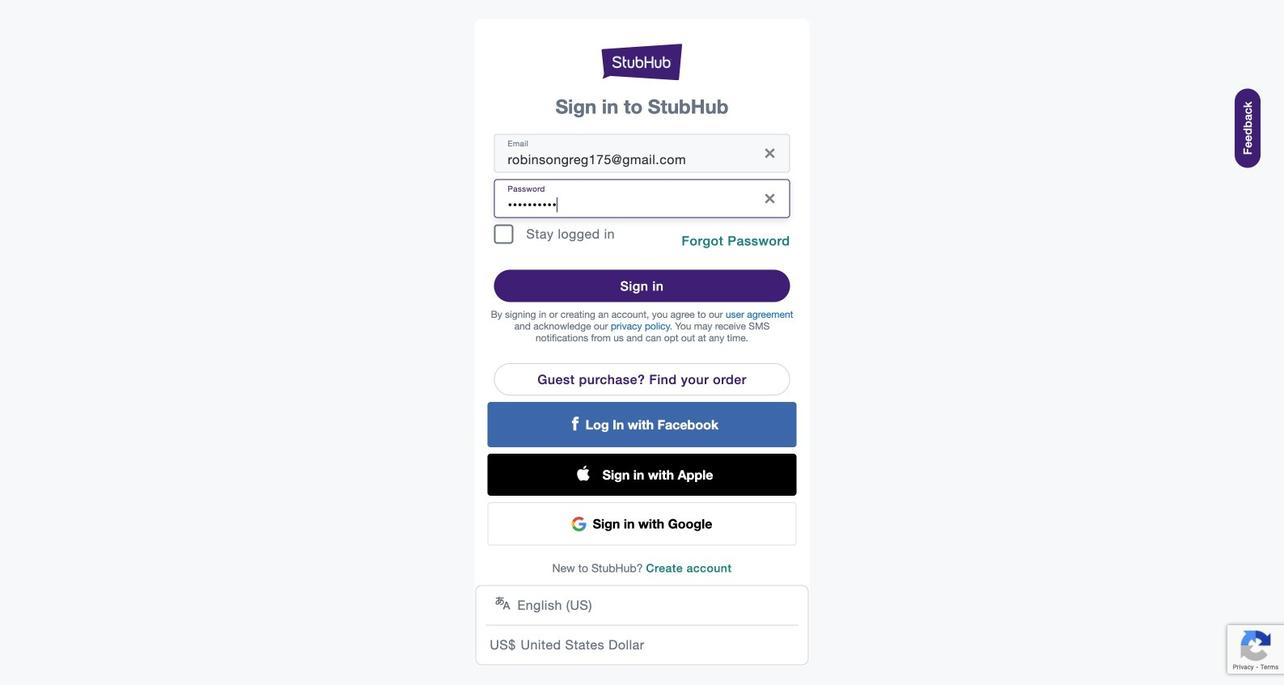 Task type: vqa. For each thing, say whether or not it's contained in the screenshot.
Stubhub image
yes



Task type: locate. For each thing, give the bounding box(es) containing it.
None email field
[[508, 134, 751, 173]]

None password field
[[508, 179, 751, 218]]



Task type: describe. For each thing, give the bounding box(es) containing it.
stubhub image
[[602, 42, 683, 82]]

google image
[[572, 517, 586, 532]]



